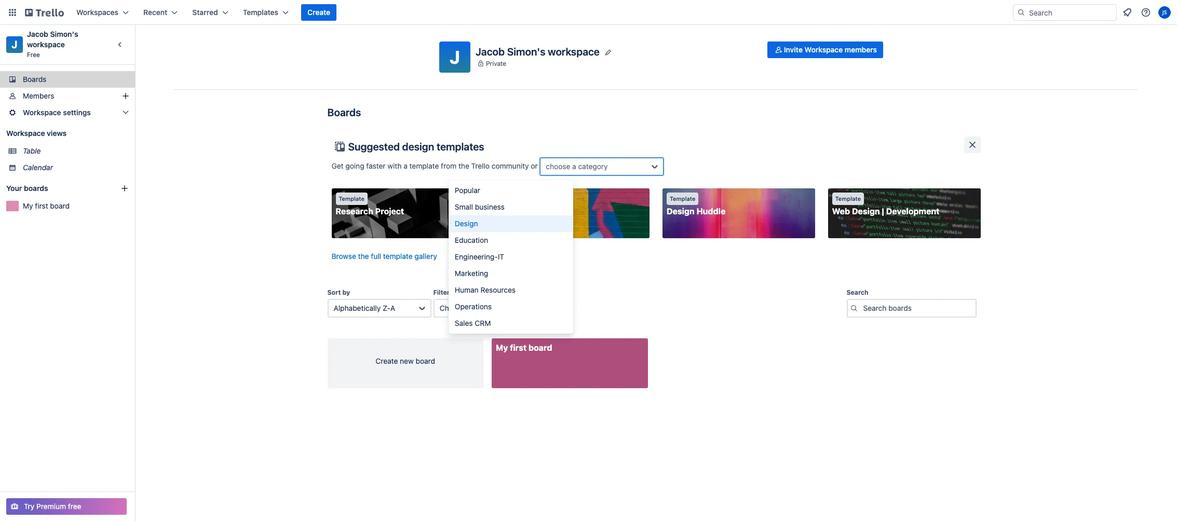 Task type: vqa. For each thing, say whether or not it's contained in the screenshot.
THE NOTIFICATIONS SETTINGS
no



Task type: describe. For each thing, give the bounding box(es) containing it.
Search field
[[1026, 5, 1117, 20]]

0 vertical spatial the
[[459, 161, 470, 170]]

your
[[6, 184, 22, 193]]

suggested design templates
[[348, 141, 484, 153]]

jacob simon's workspace
[[476, 45, 600, 57]]

templates button
[[237, 4, 295, 21]]

0 horizontal spatial my
[[23, 202, 33, 210]]

crm
[[475, 319, 491, 328]]

members link
[[0, 88, 135, 104]]

workspaces button
[[70, 4, 135, 21]]

jacob simon's workspace link
[[27, 30, 80, 49]]

get going faster with a template from the trello community or
[[332, 161, 540, 170]]

1 vertical spatial my
[[496, 343, 508, 353]]

it
[[498, 252, 504, 261]]

design inside template web design | development
[[852, 207, 880, 216]]

sort by
[[328, 289, 350, 297]]

by for filter by
[[451, 289, 459, 297]]

by for sort by
[[343, 289, 350, 297]]

recent
[[143, 8, 167, 17]]

settings
[[63, 108, 91, 117]]

design sprint
[[501, 207, 556, 216]]

search image
[[1018, 8, 1026, 17]]

try premium free
[[24, 502, 81, 511]]

browse the full template gallery link
[[332, 252, 437, 261]]

0 notifications image
[[1122, 6, 1134, 19]]

create button
[[301, 4, 337, 21]]

2 horizontal spatial board
[[529, 343, 552, 353]]

sales crm
[[455, 319, 491, 328]]

template design huddle
[[667, 195, 726, 216]]

invite
[[784, 45, 803, 54]]

filter
[[434, 289, 450, 297]]

boards link
[[0, 71, 135, 88]]

sprint
[[531, 207, 556, 216]]

invite workspace members
[[784, 45, 877, 54]]

business
[[475, 203, 505, 211]]

j link
[[6, 36, 23, 53]]

full
[[371, 252, 381, 261]]

simon's for jacob simon's workspace free
[[50, 30, 78, 38]]

invite workspace members button
[[768, 42, 884, 58]]

choose
[[440, 304, 466, 313]]

open information menu image
[[1141, 7, 1152, 18]]

human
[[455, 286, 479, 295]]

with
[[388, 161, 402, 170]]

collection
[[474, 304, 507, 313]]

workspaces
[[76, 8, 118, 17]]

premium
[[36, 502, 66, 511]]

j button
[[439, 42, 471, 73]]

a
[[391, 304, 395, 313]]

resources
[[481, 286, 516, 295]]

jacob simon (jacobsimon16) image
[[1159, 6, 1171, 19]]

your boards with 1 items element
[[6, 182, 105, 195]]

|
[[882, 207, 885, 216]]

Search text field
[[847, 299, 977, 318]]

free
[[68, 502, 81, 511]]

web
[[833, 207, 850, 216]]

huddle
[[697, 207, 726, 216]]

create for create new board
[[376, 357, 398, 366]]

1 horizontal spatial my first board link
[[492, 339, 648, 389]]

get
[[332, 161, 344, 170]]

design sprint link
[[497, 189, 650, 238]]

0 horizontal spatial boards
[[23, 75, 46, 84]]

choose
[[546, 162, 571, 171]]

small
[[455, 203, 473, 211]]

choose a collection button
[[434, 299, 537, 318]]

your boards
[[6, 184, 48, 193]]

0 horizontal spatial a
[[404, 161, 408, 170]]

suggested
[[348, 141, 400, 153]]

research
[[336, 207, 373, 216]]

1 vertical spatial template
[[383, 252, 413, 261]]

1 vertical spatial boards
[[328, 106, 361, 118]]

category
[[578, 162, 608, 171]]

alphabetically
[[334, 304, 381, 313]]

browse
[[332, 252, 356, 261]]

template web design | development
[[833, 195, 940, 216]]

small business
[[455, 203, 505, 211]]

primary element
[[0, 0, 1178, 25]]

table
[[23, 146, 41, 155]]

1 vertical spatial the
[[358, 252, 369, 261]]

calendar
[[23, 163, 53, 172]]

templates
[[437, 141, 484, 153]]

workspace for jacob simon's workspace
[[548, 45, 600, 57]]

human resources
[[455, 286, 516, 295]]

workspace settings
[[23, 108, 91, 117]]

members
[[845, 45, 877, 54]]

z-
[[383, 304, 391, 313]]

0 horizontal spatial my first board
[[23, 202, 70, 210]]

free
[[27, 51, 40, 59]]

trello
[[471, 161, 490, 170]]

boards
[[24, 184, 48, 193]]

operations
[[455, 302, 492, 311]]

members
[[23, 91, 54, 100]]

create new board
[[376, 357, 435, 366]]

template for web
[[836, 195, 861, 202]]



Task type: locate. For each thing, give the bounding box(es) containing it.
design left huddle
[[667, 207, 695, 216]]

my down your boards
[[23, 202, 33, 210]]

2 template from the left
[[670, 195, 696, 202]]

simon's inside 'jacob simon's workspace free'
[[50, 30, 78, 38]]

0 vertical spatial boards
[[23, 75, 46, 84]]

1 vertical spatial my first board
[[496, 343, 552, 353]]

0 horizontal spatial board
[[50, 202, 70, 210]]

1 horizontal spatial the
[[459, 161, 470, 170]]

1 horizontal spatial by
[[451, 289, 459, 297]]

template for design
[[670, 195, 696, 202]]

the left full
[[358, 252, 369, 261]]

1 horizontal spatial create
[[376, 357, 398, 366]]

education
[[455, 236, 488, 245]]

0 horizontal spatial create
[[308, 8, 330, 17]]

0 horizontal spatial template
[[339, 195, 365, 202]]

create
[[308, 8, 330, 17], [376, 357, 398, 366]]

views
[[47, 129, 67, 138]]

0 vertical spatial create
[[308, 8, 330, 17]]

a inside button
[[468, 304, 472, 313]]

starred
[[192, 8, 218, 17]]

try
[[24, 502, 34, 511]]

calendar link
[[23, 163, 129, 173]]

my
[[23, 202, 33, 210], [496, 343, 508, 353]]

workspace navigation collapse icon image
[[113, 37, 128, 52]]

0 horizontal spatial by
[[343, 289, 350, 297]]

workspace inside workspace settings "dropdown button"
[[23, 108, 61, 117]]

first down choose a collection button
[[510, 343, 527, 353]]

j inside j link
[[12, 38, 18, 50]]

my first board
[[23, 202, 70, 210], [496, 343, 552, 353]]

0 vertical spatial template
[[410, 161, 439, 170]]

2 vertical spatial board
[[416, 357, 435, 366]]

1 horizontal spatial a
[[468, 304, 472, 313]]

design inside "template design huddle"
[[667, 207, 695, 216]]

1 horizontal spatial my
[[496, 343, 508, 353]]

workspace down "primary" element
[[548, 45, 600, 57]]

templates
[[243, 8, 278, 17]]

1 vertical spatial first
[[510, 343, 527, 353]]

a for choose a category
[[573, 162, 576, 171]]

design
[[501, 207, 529, 216], [667, 207, 695, 216], [852, 207, 880, 216], [455, 219, 478, 228]]

browse the full template gallery
[[332, 252, 437, 261]]

0 vertical spatial first
[[35, 202, 48, 210]]

project
[[375, 207, 404, 216]]

filter by
[[434, 289, 459, 297]]

1 vertical spatial workspace
[[23, 108, 61, 117]]

development
[[887, 207, 940, 216]]

first
[[35, 202, 48, 210], [510, 343, 527, 353]]

template inside template web design | development
[[836, 195, 861, 202]]

private
[[486, 59, 507, 67]]

template research project
[[336, 195, 404, 216]]

0 horizontal spatial first
[[35, 202, 48, 210]]

template right full
[[383, 252, 413, 261]]

2 by from the left
[[451, 289, 459, 297]]

a up sales crm
[[468, 304, 472, 313]]

workspace up table
[[6, 129, 45, 138]]

1 horizontal spatial my first board
[[496, 343, 552, 353]]

the
[[459, 161, 470, 170], [358, 252, 369, 261]]

workspace
[[27, 40, 65, 49], [548, 45, 600, 57]]

0 horizontal spatial jacob
[[27, 30, 48, 38]]

j for j button
[[450, 46, 460, 68]]

jacob simon's workspace free
[[27, 30, 80, 59]]

by right sort
[[343, 289, 350, 297]]

0 horizontal spatial my first board link
[[23, 201, 129, 211]]

workspace down members
[[23, 108, 61, 117]]

1 vertical spatial my first board link
[[492, 339, 648, 389]]

0 horizontal spatial j
[[12, 38, 18, 50]]

starred button
[[186, 4, 235, 21]]

1 horizontal spatial workspace
[[548, 45, 600, 57]]

1 horizontal spatial jacob
[[476, 45, 505, 57]]

create inside button
[[308, 8, 330, 17]]

1 vertical spatial jacob
[[476, 45, 505, 57]]

workspace settings button
[[0, 104, 135, 121]]

workspace right invite
[[805, 45, 843, 54]]

template for research
[[339, 195, 365, 202]]

sort
[[328, 289, 341, 297]]

1 horizontal spatial simon's
[[507, 45, 546, 57]]

design down small
[[455, 219, 478, 228]]

my first board link
[[23, 201, 129, 211], [492, 339, 648, 389]]

engineering-it
[[455, 252, 504, 261]]

0 vertical spatial jacob
[[27, 30, 48, 38]]

workspace views
[[6, 129, 67, 138]]

0 vertical spatial my
[[23, 202, 33, 210]]

workspace
[[805, 45, 843, 54], [23, 108, 61, 117], [6, 129, 45, 138]]

0 horizontal spatial simon's
[[50, 30, 78, 38]]

template down design
[[410, 161, 439, 170]]

search
[[847, 289, 869, 297]]

or
[[531, 161, 538, 170]]

the right from
[[459, 161, 470, 170]]

design
[[402, 141, 434, 153]]

design left sprint
[[501, 207, 529, 216]]

going
[[346, 161, 364, 170]]

0 horizontal spatial the
[[358, 252, 369, 261]]

sm image
[[774, 45, 784, 55]]

my down "collection"
[[496, 343, 508, 353]]

0 horizontal spatial workspace
[[27, 40, 65, 49]]

1 vertical spatial board
[[529, 343, 552, 353]]

new
[[400, 357, 414, 366]]

design inside 'link'
[[501, 207, 529, 216]]

boards up members
[[23, 75, 46, 84]]

1 vertical spatial create
[[376, 357, 398, 366]]

popular
[[455, 186, 481, 195]]

workspace for settings
[[23, 108, 61, 117]]

0 vertical spatial workspace
[[805, 45, 843, 54]]

design left the |
[[852, 207, 880, 216]]

jacob inside 'jacob simon's workspace free'
[[27, 30, 48, 38]]

a right with at the top left of the page
[[404, 161, 408, 170]]

jacob for jacob simon's workspace
[[476, 45, 505, 57]]

a for choose a collection
[[468, 304, 472, 313]]

by right filter
[[451, 289, 459, 297]]

2 vertical spatial workspace
[[6, 129, 45, 138]]

2 horizontal spatial a
[[573, 162, 576, 171]]

0 vertical spatial simon's
[[50, 30, 78, 38]]

recent button
[[137, 4, 184, 21]]

j left "private"
[[450, 46, 460, 68]]

template
[[410, 161, 439, 170], [383, 252, 413, 261]]

jacob
[[27, 30, 48, 38], [476, 45, 505, 57]]

a right choose
[[573, 162, 576, 171]]

jacob up free
[[27, 30, 48, 38]]

boards
[[23, 75, 46, 84], [328, 106, 361, 118]]

try premium free button
[[6, 499, 127, 515]]

workspace inside 'jacob simon's workspace free'
[[27, 40, 65, 49]]

choose a collection
[[440, 304, 507, 313]]

add board image
[[121, 184, 129, 193]]

j left 'jacob simon's workspace free'
[[12, 38, 18, 50]]

gallery
[[415, 252, 437, 261]]

jacob up "private"
[[476, 45, 505, 57]]

by
[[343, 289, 350, 297], [451, 289, 459, 297]]

1 vertical spatial simon's
[[507, 45, 546, 57]]

template inside "template design huddle"
[[670, 195, 696, 202]]

1 horizontal spatial j
[[450, 46, 460, 68]]

template inside template research project
[[339, 195, 365, 202]]

0 vertical spatial my first board link
[[23, 201, 129, 211]]

1 horizontal spatial template
[[670, 195, 696, 202]]

j inside j button
[[450, 46, 460, 68]]

boards up 'suggested' at the top
[[328, 106, 361, 118]]

back to home image
[[25, 4, 64, 21]]

table link
[[23, 146, 129, 156]]

community
[[492, 161, 529, 170]]

workspace inside invite workspace members button
[[805, 45, 843, 54]]

1 horizontal spatial board
[[416, 357, 435, 366]]

0 vertical spatial board
[[50, 202, 70, 210]]

create for create
[[308, 8, 330, 17]]

1 horizontal spatial first
[[510, 343, 527, 353]]

3 template from the left
[[836, 195, 861, 202]]

jacob for jacob simon's workspace free
[[27, 30, 48, 38]]

from
[[441, 161, 457, 170]]

j for j link at the left top of page
[[12, 38, 18, 50]]

a
[[404, 161, 408, 170], [573, 162, 576, 171], [468, 304, 472, 313]]

2 horizontal spatial template
[[836, 195, 861, 202]]

workspace up free
[[27, 40, 65, 49]]

1 horizontal spatial boards
[[328, 106, 361, 118]]

simon's for jacob simon's workspace
[[507, 45, 546, 57]]

workspace for views
[[6, 129, 45, 138]]

template
[[339, 195, 365, 202], [670, 195, 696, 202], [836, 195, 861, 202]]

first down boards
[[35, 202, 48, 210]]

1 by from the left
[[343, 289, 350, 297]]

faster
[[366, 161, 386, 170]]

workspace for jacob simon's workspace free
[[27, 40, 65, 49]]

simon's
[[50, 30, 78, 38], [507, 45, 546, 57]]

alphabetically z-a
[[334, 304, 395, 313]]

0 vertical spatial my first board
[[23, 202, 70, 210]]

engineering-
[[455, 252, 498, 261]]

1 template from the left
[[339, 195, 365, 202]]

marketing
[[455, 269, 488, 278]]

choose a category
[[546, 162, 608, 171]]



